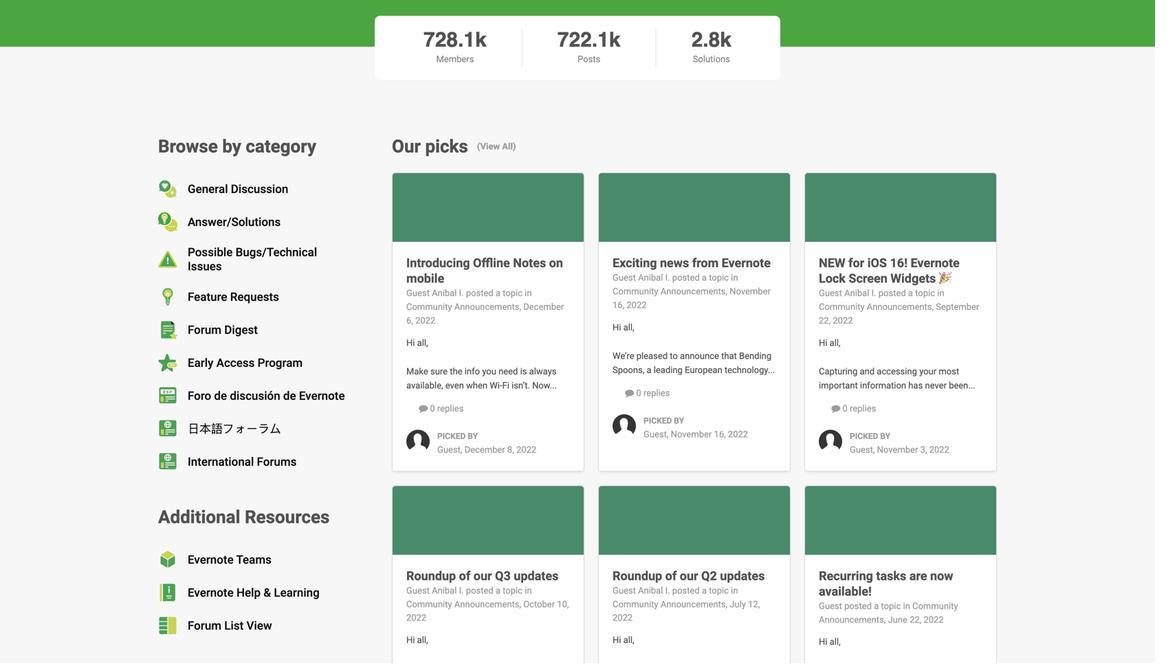 Task type: locate. For each thing, give the bounding box(es) containing it.
0 vertical spatial november
[[730, 286, 771, 297]]

forum left the list in the left bottom of the page
[[188, 619, 221, 633]]

requests
[[230, 290, 279, 304]]

2 roundup from the left
[[613, 569, 662, 584]]

topic down "widgets"
[[915, 288, 935, 299]]

0 replies down the leading
[[634, 388, 670, 399]]

guest, inside picked by guest, november 3, 2022
[[850, 445, 875, 455]]

anibal
[[638, 273, 663, 283], [432, 288, 457, 299], [844, 288, 869, 299], [432, 586, 457, 596], [638, 586, 663, 596]]

even
[[445, 381, 464, 391]]

evernote left help
[[188, 586, 234, 600]]

0 right comment image
[[843, 404, 848, 414]]

picked
[[644, 416, 672, 426], [437, 432, 466, 441], [850, 432, 878, 441]]

in for evernote
[[731, 273, 738, 283]]

0 horizontal spatial our
[[474, 569, 492, 584]]

international forums link
[[188, 455, 297, 469]]

0 horizontal spatial of
[[459, 569, 470, 584]]

updates up july
[[720, 569, 765, 584]]

1 horizontal spatial updates
[[720, 569, 765, 584]]

for
[[848, 256, 864, 271]]

picked inside picked by guest, december 8, 2022
[[437, 432, 466, 441]]

discussion
[[231, 182, 288, 196]]

guest, inside picked by guest, december 8, 2022
[[437, 445, 462, 455]]

anibal for new for ios 16! evernote lock screen widgets 🎉
[[844, 288, 869, 299]]

picked down even
[[437, 432, 466, 441]]

1 vertical spatial 16,
[[714, 429, 726, 440]]

0 horizontal spatial 0 replies
[[428, 404, 464, 414]]

i. down news
[[665, 273, 670, 283]]

a inside we're pleased to announce that bending spoons, a leading european technology...
[[647, 365, 651, 376]]

in down 🎉
[[937, 288, 944, 299]]

bugs/technical
[[236, 246, 317, 259]]

your
[[919, 366, 936, 377]]

guest anibal i. posted a topic in community announcements , down news
[[613, 273, 738, 297]]

guest anibal i. posted a topic in community announcements , for 16!
[[819, 288, 944, 312]]

1 horizontal spatial of
[[665, 569, 677, 584]]

updates up october
[[514, 569, 559, 584]]

december left the 8,
[[465, 445, 505, 455]]

de
[[214, 389, 227, 403], [283, 389, 296, 403]]

, left october
[[519, 599, 521, 610]]

2022 inside the "december 6, 2022"
[[415, 316, 435, 326]]

guest down exciting
[[613, 273, 636, 283]]

community announcements link down news
[[613, 286, 726, 297]]

2022 inside picked by guest, december 8, 2022
[[516, 445, 536, 455]]

0 horizontal spatial 22,
[[819, 316, 831, 326]]

posted down the exciting news from evernote
[[672, 273, 700, 283]]

topic down "q3"
[[503, 586, 522, 596]]

roundup up october 10, 2022
[[406, 569, 456, 584]]

in up october
[[525, 586, 532, 596]]

1 horizontal spatial our
[[680, 569, 698, 584]]

community down roundup of our q2 updates 'link'
[[613, 599, 658, 610]]

possible bugs/technical issues link
[[188, 246, 351, 274]]

1 updates from the left
[[514, 569, 559, 584]]

8,
[[507, 445, 514, 455]]

available!
[[819, 585, 872, 599]]

topic up the "december 6, 2022" at the top left
[[503, 288, 522, 299]]

topic up june
[[881, 601, 901, 612]]

0 horizontal spatial picked
[[437, 432, 466, 441]]

2 horizontal spatial replies
[[850, 404, 876, 414]]

1 horizontal spatial 22,
[[910, 615, 921, 625]]

0 vertical spatial december
[[523, 302, 564, 312]]

1 horizontal spatial roundup
[[613, 569, 662, 584]]

a for new for ios 16! evernote lock screen widgets 🎉
[[908, 288, 913, 299]]

a down "widgets"
[[908, 288, 913, 299]]

december down on on the top
[[523, 302, 564, 312]]

widgets
[[891, 272, 936, 286]]

0 horizontal spatial roundup
[[406, 569, 456, 584]]

2.8k solutions
[[691, 28, 732, 64]]

de right foro
[[214, 389, 227, 403]]

community down lock
[[819, 302, 865, 312]]

1 horizontal spatial 0
[[636, 388, 641, 399]]

2 forum from the top
[[188, 619, 221, 633]]

in for 16!
[[937, 288, 944, 299]]

community down exciting
[[613, 286, 658, 297]]

16, down european
[[714, 429, 726, 440]]

community for new for ios 16! evernote lock screen widgets 🎉
[[819, 302, 865, 312]]

feature requests
[[188, 290, 279, 304]]

guest up july 12, 2022
[[613, 586, 636, 596]]

evernote help & learning link
[[188, 586, 320, 600]]

0 vertical spatial comment image
[[625, 389, 634, 398]]

november inside picked by guest, november 16, 2022
[[671, 429, 712, 440]]

announcements down guest posted a topic in
[[819, 615, 884, 625]]

guest anibal i. posted a topic in community announcements , for q3
[[406, 586, 532, 610]]

our left "q3"
[[474, 569, 492, 584]]

posted down available!
[[844, 601, 872, 612]]

access
[[216, 356, 255, 370]]

announcements down "widgets"
[[867, 302, 932, 312]]

in down 'notes'
[[525, 288, 532, 299]]

november inside november 16, 2022
[[730, 286, 771, 297]]

i.
[[665, 273, 670, 283], [459, 288, 464, 299], [872, 288, 876, 299], [459, 586, 464, 596], [665, 586, 670, 596]]

guest down roundup of our q3 updates link
[[406, 586, 430, 596]]

replies right comment image
[[850, 404, 876, 414]]

been...
[[949, 381, 975, 391]]

a down "pleased"
[[647, 365, 651, 376]]

announcements for evernote
[[661, 286, 726, 297]]

topic down q2
[[709, 586, 729, 596]]

evernote inside new for ios 16! evernote lock screen widgets 🎉
[[911, 256, 960, 271]]

topic down from
[[709, 273, 729, 283]]

community announcements link down recurring tasks are now available! link
[[819, 601, 958, 625]]

0 horizontal spatial december
[[465, 445, 505, 455]]

announcements down introducing offline notes on mobile
[[454, 302, 519, 312]]

replies down the leading
[[643, 388, 670, 399]]

anibal down screen
[[844, 288, 869, 299]]

ios
[[867, 256, 887, 271]]

new for ios 16! evernote lock screen widgets 🎉 link
[[819, 256, 960, 286]]

forum down feature
[[188, 323, 221, 337]]

forum for forum digest
[[188, 323, 221, 337]]

community announcements link for 16!
[[819, 302, 932, 312]]

16,
[[613, 300, 624, 310], [714, 429, 726, 440]]

of
[[459, 569, 470, 584], [665, 569, 677, 584]]

0 vertical spatial 16,
[[613, 300, 624, 310]]

1 of from the left
[[459, 569, 470, 584]]

replies down even
[[437, 404, 464, 414]]

topic
[[709, 273, 729, 283], [503, 288, 522, 299], [915, 288, 935, 299], [503, 586, 522, 596], [709, 586, 729, 596], [881, 601, 901, 612]]

guest anibal i. posted a topic in community announcements , down screen
[[819, 288, 944, 312]]

16!
[[890, 256, 908, 271]]

community for introducing offline notes on mobile
[[406, 302, 452, 312]]

wi-
[[490, 381, 502, 391]]

guest anibal i. posted a topic in community announcements , down introducing offline notes on mobile link
[[406, 288, 532, 312]]

2 vertical spatial november
[[877, 445, 918, 455]]

0 vertical spatial 22,
[[819, 316, 831, 326]]

capturing and accessing your most important information has never been...
[[819, 366, 975, 391]]

evernote inside foro de discusión de evernote link
[[299, 389, 345, 403]]

0 horizontal spatial updates
[[514, 569, 559, 584]]

announcements for q3
[[454, 599, 519, 610]]

evernote up 🎉
[[911, 256, 960, 271]]

november for exciting news from evernote
[[671, 429, 712, 440]]

community announcements link for q3
[[406, 599, 519, 610]]

of left "q3"
[[459, 569, 470, 584]]

forum for forum list view
[[188, 619, 221, 633]]

2 de from the left
[[283, 389, 296, 403]]

guest anibal i. posted a topic in community announcements , for q2
[[613, 586, 738, 610]]

community announcements link down roundup of our q2 updates 'link'
[[613, 599, 726, 610]]

november up bending
[[730, 286, 771, 297]]

0 horizontal spatial de
[[214, 389, 227, 403]]

0 horizontal spatial replies
[[437, 404, 464, 414]]

(view all)
[[477, 141, 516, 152]]

posted down roundup of our q2 updates
[[672, 586, 700, 596]]

a down recurring tasks are now available!
[[874, 601, 879, 612]]

i. down screen
[[872, 288, 876, 299]]

2 horizontal spatial 0 replies
[[840, 404, 876, 414]]

1 horizontal spatial replies
[[643, 388, 670, 399]]

0 down 'spoons,'
[[636, 388, 641, 399]]

comment image
[[625, 389, 634, 398], [419, 404, 428, 413]]

comment image down available,
[[419, 404, 428, 413]]

a down q2
[[702, 586, 707, 596]]

posted up september 22, 2022
[[879, 288, 906, 299]]

, for 16!
[[932, 302, 934, 312]]

i. for q2
[[665, 586, 670, 596]]

available,
[[406, 381, 443, 391]]

2022 inside november 16, 2022
[[627, 300, 647, 310]]

1 horizontal spatial november
[[730, 286, 771, 297]]

by down when
[[468, 432, 478, 441]]

our left q2
[[680, 569, 698, 584]]

need
[[499, 366, 518, 377]]

evernote
[[722, 256, 771, 271], [911, 256, 960, 271], [299, 389, 345, 403], [188, 553, 234, 567], [188, 586, 234, 600]]

日本語フォーラム link
[[188, 422, 281, 436]]

2 updates from the left
[[720, 569, 765, 584]]

guest image down 'spoons,'
[[613, 415, 636, 438]]

0
[[636, 388, 641, 399], [430, 404, 435, 414], [843, 404, 848, 414]]

guest, left the 8,
[[437, 445, 462, 455]]

picked inside picked by guest, november 16, 2022
[[644, 416, 672, 426]]

2 our from the left
[[680, 569, 698, 584]]

spoons,
[[613, 365, 644, 376]]

, left september
[[932, 302, 934, 312]]

anibal down exciting
[[638, 273, 663, 283]]

by
[[674, 416, 684, 426], [468, 432, 478, 441], [880, 432, 890, 441]]

1 horizontal spatial comment image
[[625, 389, 634, 398]]

a for roundup of our q3 updates
[[496, 586, 500, 596]]

0 replies down important
[[840, 404, 876, 414]]

list
[[224, 619, 244, 633]]

0 horizontal spatial guest image
[[406, 430, 430, 453]]

i. down roundup of our q2 updates
[[665, 586, 670, 596]]

july 12, 2022
[[613, 599, 760, 623]]

0 replies for exciting news from evernote
[[634, 388, 670, 399]]

hi all,
[[613, 322, 636, 333], [406, 338, 430, 348], [819, 338, 843, 348], [406, 635, 430, 646], [613, 635, 636, 646], [819, 637, 841, 647]]

0 horizontal spatial by
[[468, 432, 478, 441]]

0 horizontal spatial guest,
[[437, 445, 462, 455]]

1 horizontal spatial guest,
[[644, 429, 669, 440]]

recurring
[[819, 569, 873, 584]]

0 replies down even
[[428, 404, 464, 414]]

1 vertical spatial comment image
[[419, 404, 428, 413]]

community down roundup of our q3 updates link
[[406, 599, 452, 610]]

1 vertical spatial november
[[671, 429, 712, 440]]

community announcements link down 'roundup of our q3 updates'
[[406, 599, 519, 610]]

evernote down program
[[299, 389, 345, 403]]

i. down 'roundup of our q3 updates'
[[459, 586, 464, 596]]

comment image for exciting news from evernote
[[625, 389, 634, 398]]

guest, right guest image
[[850, 445, 875, 455]]

guest, for exciting news from evernote
[[644, 429, 669, 440]]

replies
[[643, 388, 670, 399], [437, 404, 464, 414], [850, 404, 876, 414]]

has
[[908, 381, 923, 391]]

updates for roundup of our q3 updates
[[514, 569, 559, 584]]

now...
[[532, 381, 557, 391]]

early access program link
[[188, 356, 303, 370]]

picked by guest, november 16, 2022
[[644, 416, 748, 440]]

i. up the "december 6, 2022" at the top left
[[459, 288, 464, 299]]

1 horizontal spatial 16,
[[714, 429, 726, 440]]

december inside picked by guest, december 8, 2022
[[465, 445, 505, 455]]

evernote right from
[[722, 256, 771, 271]]

roundup up july 12, 2022
[[613, 569, 662, 584]]

1 horizontal spatial de
[[283, 389, 296, 403]]

a down from
[[702, 273, 707, 283]]

2022 inside october 10, 2022
[[406, 613, 426, 623]]

2 horizontal spatial picked
[[850, 432, 878, 441]]

, down exciting news from evernote "link"
[[726, 286, 727, 297]]

announcements down exciting news from evernote "link"
[[661, 286, 726, 297]]

general
[[188, 182, 228, 196]]

a for exciting news from evernote
[[702, 273, 707, 283]]

guest image down available,
[[406, 430, 430, 453]]

2 horizontal spatial november
[[877, 445, 918, 455]]

announcements
[[661, 286, 726, 297], [454, 302, 519, 312], [867, 302, 932, 312], [454, 599, 519, 610], [661, 599, 726, 610], [819, 615, 884, 625]]

october 10, 2022
[[406, 599, 569, 623]]

general discussion
[[188, 182, 288, 196]]

comment image for introducing offline notes on mobile
[[419, 404, 428, 413]]

november inside picked by guest, november 3, 2022
[[877, 445, 918, 455]]

guest, inside picked by guest, november 16, 2022
[[644, 429, 669, 440]]

in for q2
[[731, 586, 738, 596]]

members
[[436, 54, 474, 64]]

topic for on
[[503, 288, 522, 299]]

posted down roundup of our q3 updates link
[[466, 586, 493, 596]]

roundup
[[406, 569, 456, 584], [613, 569, 662, 584]]

1 vertical spatial forum
[[188, 619, 221, 633]]

1 horizontal spatial december
[[523, 302, 564, 312]]

early
[[188, 356, 213, 370]]

of for q2
[[665, 569, 677, 584]]

roundup of our q3 updates
[[406, 569, 559, 584]]

december 6, 2022
[[406, 302, 564, 326]]

guest image
[[613, 415, 636, 438], [406, 430, 430, 453]]

now
[[930, 569, 953, 584]]

by down the leading
[[674, 416, 684, 426]]

posted up the "december 6, 2022" at the top left
[[466, 288, 493, 299]]

2 of from the left
[[665, 569, 677, 584]]

2022 inside september 22, 2022
[[833, 316, 853, 326]]

november left 3,
[[877, 445, 918, 455]]

forum list view link
[[188, 619, 272, 633]]

and
[[860, 366, 875, 377]]

0 for exciting news from evernote
[[636, 388, 641, 399]]

guest image for introducing offline notes on mobile
[[406, 430, 430, 453]]

0 horizontal spatial comment image
[[419, 404, 428, 413]]

community announcements link for q2
[[613, 599, 726, 610]]

guest, for introducing offline notes on mobile
[[437, 445, 462, 455]]

22,
[[819, 316, 831, 326], [910, 615, 921, 625]]

0 horizontal spatial 0
[[430, 404, 435, 414]]

1 horizontal spatial guest image
[[613, 415, 636, 438]]

november down european
[[671, 429, 712, 440]]

browse by category
[[158, 136, 316, 157]]

screen
[[849, 272, 887, 286]]

replies for new for ios 16! evernote lock screen widgets 🎉
[[850, 404, 876, 414]]

2 horizontal spatial guest,
[[850, 445, 875, 455]]

2022 inside picked by guest, november 3, 2022
[[929, 445, 949, 455]]

introducing
[[406, 256, 470, 271]]

anibal for roundup of our q3 updates
[[432, 586, 457, 596]]

community up , june 22, 2022
[[912, 601, 958, 612]]

anibal down 'roundup of our q3 updates'
[[432, 586, 457, 596]]

(view
[[477, 141, 500, 152]]

comment image down 'spoons,'
[[625, 389, 634, 398]]

our
[[474, 569, 492, 584], [680, 569, 698, 584]]

community announcements link down screen
[[819, 302, 932, 312]]

picked right guest image
[[850, 432, 878, 441]]

1 horizontal spatial picked
[[644, 416, 672, 426]]

1 horizontal spatial 0 replies
[[634, 388, 670, 399]]

, down 'notes'
[[519, 302, 521, 312]]

1 vertical spatial 22,
[[910, 615, 921, 625]]

, for on
[[519, 302, 521, 312]]

22, right june
[[910, 615, 921, 625]]

1 forum from the top
[[188, 323, 221, 337]]

guest anibal i. posted a topic in community announcements , down 'roundup of our q3 updates'
[[406, 586, 532, 610]]

i. for 16!
[[872, 288, 876, 299]]

guest anibal i. posted a topic in community announcements , down roundup of our q2 updates 'link'
[[613, 586, 738, 610]]

1 vertical spatial december
[[465, 445, 505, 455]]

topic for q2
[[709, 586, 729, 596]]

2 horizontal spatial by
[[880, 432, 890, 441]]

hi
[[613, 322, 621, 333], [406, 338, 415, 348], [819, 338, 827, 348], [406, 635, 415, 646], [613, 635, 621, 646], [819, 637, 827, 647]]

anibal down mobile
[[432, 288, 457, 299]]

a up the "december 6, 2022" at the top left
[[496, 288, 500, 299]]

1 our from the left
[[474, 569, 492, 584]]

0 horizontal spatial november
[[671, 429, 712, 440]]

16, down exciting
[[613, 300, 624, 310]]

exciting
[[613, 256, 657, 271]]

by inside picked by guest, december 8, 2022
[[468, 432, 478, 441]]

by for news
[[674, 416, 684, 426]]

updates
[[514, 569, 559, 584], [720, 569, 765, 584]]

by inside picked by guest, november 3, 2022
[[880, 432, 890, 441]]

of for q3
[[459, 569, 470, 584]]

guest down lock
[[819, 288, 842, 299]]

0 vertical spatial forum
[[188, 323, 221, 337]]

, left june
[[884, 615, 886, 625]]

q2
[[701, 569, 717, 584]]

guest for new for ios 16! evernote lock screen widgets 🎉
[[819, 288, 842, 299]]

1 horizontal spatial by
[[674, 416, 684, 426]]

foro de discusión de evernote
[[188, 389, 345, 403]]

1 roundup from the left
[[406, 569, 456, 584]]

0 for introducing offline notes on mobile
[[430, 404, 435, 414]]

topic for evernote
[[709, 273, 729, 283]]

updates for roundup of our q2 updates
[[720, 569, 765, 584]]

evernote help & learning
[[188, 586, 320, 600]]

picked inside picked by guest, november 3, 2022
[[850, 432, 878, 441]]

announcements for q2
[[661, 599, 726, 610]]

0 horizontal spatial 16,
[[613, 300, 624, 310]]

by inside picked by guest, november 16, 2022
[[674, 416, 684, 426]]

topic for q3
[[503, 586, 522, 596]]

possible bugs/technical issues
[[188, 246, 317, 273]]

a down "q3"
[[496, 586, 500, 596]]

2 horizontal spatial 0
[[843, 404, 848, 414]]



Task type: describe. For each thing, give the bounding box(es) containing it.
information
[[860, 381, 906, 391]]

community for roundup of our q2 updates
[[613, 599, 658, 610]]

in for on
[[525, 288, 532, 299]]

when
[[466, 381, 487, 391]]

issues
[[188, 260, 222, 273]]

roundup for roundup of our q3 updates
[[406, 569, 456, 584]]

answer/solutions link
[[188, 215, 281, 229]]

tasks
[[876, 569, 906, 584]]

q3
[[495, 569, 511, 584]]

日本語フォーラム
[[188, 422, 281, 436]]

from
[[692, 256, 719, 271]]

6,
[[406, 316, 413, 326]]

announcements inside 'community announcements'
[[819, 615, 884, 625]]

new for ios 16! evernote lock screen widgets 🎉
[[819, 256, 960, 286]]

recurring tasks are now available! link
[[819, 569, 953, 599]]

, for q3
[[519, 599, 521, 610]]

never
[[925, 381, 947, 391]]

by for for
[[880, 432, 890, 441]]

help
[[236, 586, 261, 600]]

0 for new for ios 16! evernote lock screen widgets 🎉
[[843, 404, 848, 414]]

topic for 16!
[[915, 288, 935, 299]]

community announcements
[[819, 601, 958, 625]]

to
[[670, 351, 678, 361]]

posted for q2
[[672, 586, 700, 596]]

december inside the "december 6, 2022"
[[523, 302, 564, 312]]

resources
[[245, 507, 330, 528]]

anibal for exciting news from evernote
[[638, 273, 663, 283]]

guest for roundup of our q3 updates
[[406, 586, 430, 596]]

lock
[[819, 272, 846, 286]]

16, inside november 16, 2022
[[613, 300, 624, 310]]

the
[[450, 366, 462, 377]]

anibal for introducing offline notes on mobile
[[432, 288, 457, 299]]

guest for exciting news from evernote
[[613, 273, 636, 283]]

picked for introducing offline notes on mobile
[[437, 432, 466, 441]]

learning
[[274, 586, 320, 600]]

community announcements link for on
[[406, 302, 519, 312]]

program
[[258, 356, 303, 370]]

are
[[909, 569, 927, 584]]

community announcements link for now
[[819, 601, 958, 625]]

3,
[[920, 445, 927, 455]]

all)
[[502, 141, 516, 152]]

posted for evernote
[[672, 273, 700, 283]]

november 16, 2022
[[613, 286, 771, 310]]

posted for q3
[[466, 586, 493, 596]]

guest anibal i. posted a topic in community announcements , for on
[[406, 288, 532, 312]]

, june 22, 2022
[[884, 615, 944, 625]]

our picks
[[392, 136, 468, 157]]

comment image
[[831, 404, 840, 413]]

pleased
[[636, 351, 668, 361]]

category
[[246, 136, 316, 157]]

&
[[264, 586, 271, 600]]

evernote inside evernote teams link
[[188, 553, 234, 567]]

forum digest
[[188, 323, 258, 337]]

guest image
[[819, 430, 842, 453]]

possible
[[188, 246, 233, 259]]

16, inside picked by guest, november 16, 2022
[[714, 429, 726, 440]]

our for q3
[[474, 569, 492, 584]]

guest down available!
[[819, 601, 842, 612]]

international forums
[[188, 455, 297, 469]]

on
[[549, 256, 563, 271]]

notes
[[513, 256, 546, 271]]

1 de from the left
[[214, 389, 227, 403]]

announcements for 16!
[[867, 302, 932, 312]]

a for introducing offline notes on mobile
[[496, 288, 500, 299]]

by
[[222, 136, 241, 157]]

728.1k members
[[424, 28, 487, 64]]

news
[[660, 256, 689, 271]]

additional
[[158, 507, 240, 528]]

0 replies for introducing offline notes on mobile
[[428, 404, 464, 414]]

info
[[465, 366, 480, 377]]

i. for q3
[[459, 586, 464, 596]]

forum digest link
[[188, 323, 258, 337]]

technology...
[[725, 365, 775, 376]]

june
[[888, 615, 907, 625]]

guest image for exciting news from evernote
[[613, 415, 636, 438]]

make sure the info you need is always available, even when wi-fi isn't. now...
[[406, 366, 557, 391]]

0 replies for new for ios 16! evernote lock screen widgets 🎉
[[840, 404, 876, 414]]

european
[[685, 365, 722, 376]]

recurring tasks are now available!
[[819, 569, 953, 599]]

we're pleased to announce that bending spoons, a leading european technology...
[[613, 351, 775, 376]]

guest for introducing offline notes on mobile
[[406, 288, 430, 299]]

september
[[936, 302, 979, 312]]

picked by guest, november 3, 2022
[[850, 432, 949, 455]]

our
[[392, 136, 421, 157]]

in up , june 22, 2022
[[903, 601, 910, 612]]

picked for new for ios 16! evernote lock screen widgets 🎉
[[850, 432, 878, 441]]

22, inside september 22, 2022
[[819, 316, 831, 326]]

evernote teams link
[[188, 553, 272, 567]]

our for q2
[[680, 569, 698, 584]]

728.1k
[[424, 28, 487, 51]]

i. for evernote
[[665, 273, 670, 283]]

, for q2
[[726, 599, 727, 610]]

anibal for roundup of our q2 updates
[[638, 586, 663, 596]]

a for roundup of our q2 updates
[[702, 586, 707, 596]]

10,
[[557, 599, 569, 610]]

roundup of our q2 updates link
[[613, 569, 765, 584]]

forums
[[257, 455, 297, 469]]

722.1k
[[557, 28, 621, 51]]

announcements for on
[[454, 302, 519, 312]]

always
[[529, 366, 557, 377]]

international
[[188, 455, 254, 469]]

community for roundup of our q3 updates
[[406, 599, 452, 610]]

early access program
[[188, 356, 303, 370]]

offline
[[473, 256, 510, 271]]

community for exciting news from evernote
[[613, 286, 658, 297]]

september 22, 2022
[[819, 302, 979, 326]]

2022 inside july 12, 2022
[[613, 613, 633, 623]]

general discussion link
[[188, 182, 288, 196]]

november for new for ios 16! evernote lock screen widgets 🎉
[[877, 445, 918, 455]]

in for q3
[[525, 586, 532, 596]]

bending
[[739, 351, 771, 361]]

posted for on
[[466, 288, 493, 299]]

foro de discusión de evernote link
[[188, 389, 345, 403]]

july
[[730, 599, 746, 610]]

guest anibal i. posted a topic in community announcements , for evernote
[[613, 273, 738, 297]]

that
[[721, 351, 737, 361]]

exciting news from evernote
[[613, 256, 771, 271]]

posts
[[578, 54, 600, 64]]

picked for exciting news from evernote
[[644, 416, 672, 426]]

by for offline
[[468, 432, 478, 441]]

community announcements link for evernote
[[613, 286, 726, 297]]

posted for 16!
[[879, 288, 906, 299]]

new
[[819, 256, 845, 271]]

view
[[246, 619, 272, 633]]

replies for exciting news from evernote
[[643, 388, 670, 399]]

i. for on
[[459, 288, 464, 299]]

2022 inside picked by guest, november 16, 2022
[[728, 429, 748, 440]]

answer/solutions
[[188, 215, 281, 229]]

capturing
[[819, 366, 858, 377]]

community inside 'community announcements'
[[912, 601, 958, 612]]

announce
[[680, 351, 719, 361]]

evernote inside evernote help & learning link
[[188, 586, 234, 600]]

roundup for roundup of our q2 updates
[[613, 569, 662, 584]]

evernote teams
[[188, 553, 272, 567]]

roundup of our q3 updates link
[[406, 569, 559, 584]]

picked by guest, december 8, 2022
[[437, 432, 536, 455]]

, for evernote
[[726, 286, 727, 297]]

🎉
[[939, 272, 951, 286]]

feature requests link
[[188, 290, 279, 304]]

guest, for new for ios 16! evernote lock screen widgets 🎉
[[850, 445, 875, 455]]

important
[[819, 381, 858, 391]]

guest for roundup of our q2 updates
[[613, 586, 636, 596]]

(view all) link
[[477, 141, 516, 153]]

replies for introducing offline notes on mobile
[[437, 404, 464, 414]]

sure
[[430, 366, 448, 377]]



Task type: vqa. For each thing, say whether or not it's contained in the screenshot.
Nuclearpengy
no



